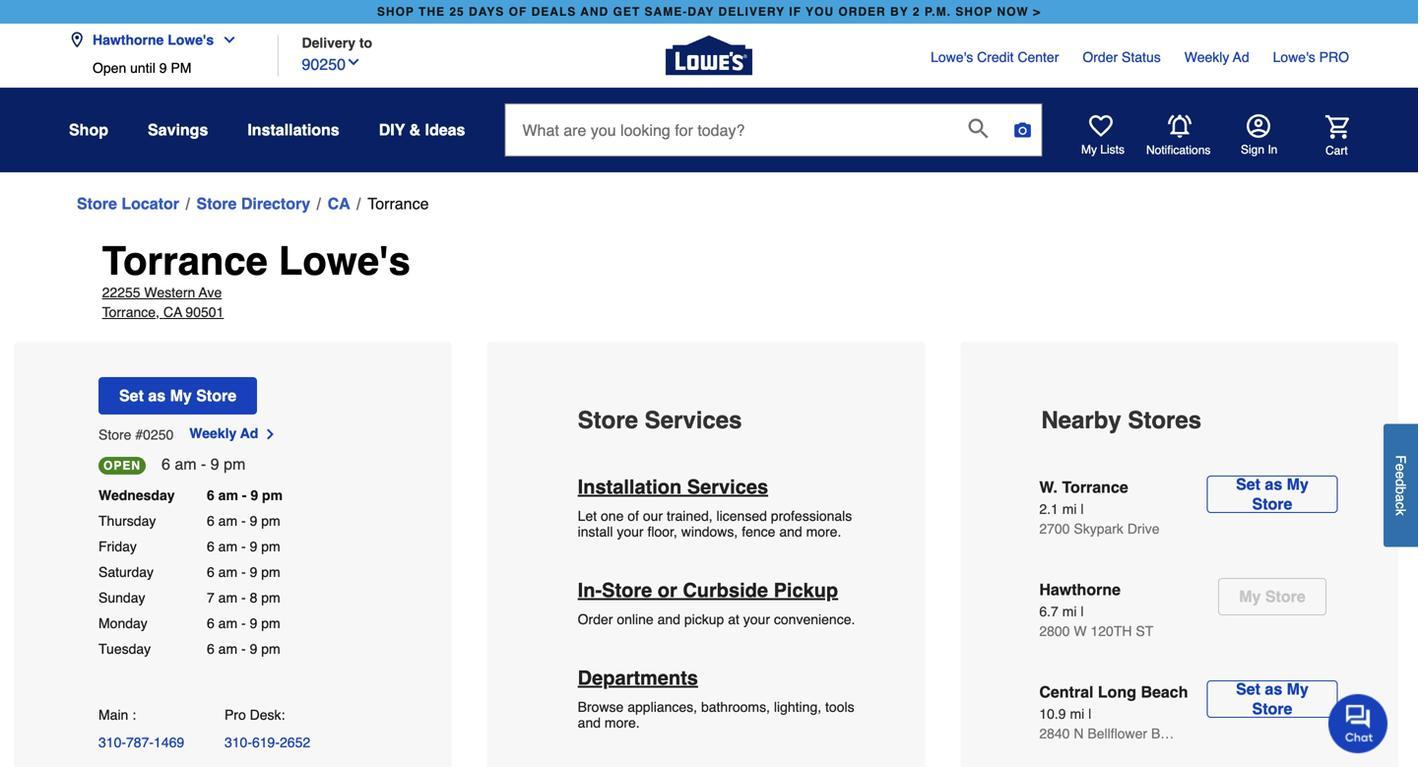 Task type: vqa. For each thing, say whether or not it's contained in the screenshot.
topmost FI
no



Task type: locate. For each thing, give the bounding box(es) containing it.
6
[[162, 455, 170, 473], [207, 487, 214, 503], [207, 513, 214, 529], [207, 538, 214, 554], [207, 564, 214, 580], [207, 615, 214, 631], [207, 641, 214, 657]]

1 horizontal spatial weekly ad link
[[1184, 47, 1249, 67]]

2 vertical spatial as
[[1265, 680, 1282, 698]]

locator
[[121, 194, 179, 213]]

store directory
[[196, 194, 310, 213]]

hawthorne up "open until 9 pm"
[[93, 32, 164, 48]]

directory
[[241, 194, 310, 213]]

1 vertical spatial ca
[[163, 304, 182, 320]]

6 am - 9 pm for monday
[[207, 615, 280, 631]]

- for tuesday
[[241, 641, 246, 657]]

weekly for "weekly ad" link to the bottom
[[189, 425, 237, 441]]

weekly ad link right status
[[1184, 47, 1249, 67]]

mi up n
[[1070, 706, 1084, 722]]

mi right 2.1
[[1062, 501, 1077, 517]]

1 horizontal spatial hawthorne
[[1039, 581, 1121, 599]]

1 vertical spatial set as my store button
[[1207, 475, 1338, 514]]

10.9
[[1039, 706, 1066, 722]]

2 vertical spatial and
[[578, 715, 601, 731]]

0 horizontal spatial weekly
[[189, 425, 237, 441]]

0 horizontal spatial and
[[578, 715, 601, 731]]

1 horizontal spatial order
[[1083, 49, 1118, 65]]

1 vertical spatial services
[[687, 476, 768, 498]]

>
[[1033, 5, 1041, 19]]

1 horizontal spatial more.
[[806, 524, 841, 540]]

0 vertical spatial ca
[[328, 194, 350, 213]]

and
[[779, 524, 802, 540], [657, 612, 680, 627], [578, 715, 601, 731]]

1 vertical spatial as
[[1265, 475, 1282, 493]]

your inside in-store or curbside pickup order online and pickup at your convenience.
[[743, 612, 770, 627]]

now
[[997, 5, 1029, 19]]

services up the installation services link on the bottom of the page
[[645, 407, 742, 434]]

1 horizontal spatial weekly ad
[[1184, 49, 1249, 65]]

mi inside w. torrance 2.1 mi | 2700 skypark drive
[[1062, 501, 1077, 517]]

1 horizontal spatial 310-
[[224, 734, 252, 750]]

0 horizontal spatial hawthorne
[[93, 32, 164, 48]]

weekly ad left chevron right icon
[[189, 425, 258, 441]]

am for tuesday
[[218, 641, 237, 657]]

310- down main
[[98, 734, 126, 750]]

f e e d b a c k
[[1393, 455, 1409, 516]]

ca left torrance "button"
[[328, 194, 350, 213]]

e
[[1393, 464, 1409, 471], [1393, 471, 1409, 479]]

by
[[890, 5, 909, 19]]

ca right ,
[[163, 304, 182, 320]]

| inside w. torrance 2.1 mi | 2700 skypark drive
[[1081, 501, 1084, 517]]

6 for wednesday
[[207, 487, 214, 503]]

your left floor,
[[617, 524, 644, 540]]

drive
[[1127, 521, 1160, 537]]

open
[[93, 60, 126, 76]]

lowe's home improvement lists image
[[1089, 114, 1113, 138]]

ad left chevron right icon
[[240, 425, 258, 441]]

0 horizontal spatial ad
[[240, 425, 258, 441]]

hawthorne inside button
[[93, 32, 164, 48]]

1 vertical spatial |
[[1081, 604, 1084, 619]]

0 vertical spatial services
[[645, 407, 742, 434]]

2 vertical spatial |
[[1088, 706, 1092, 722]]

1 vertical spatial ad
[[240, 425, 258, 441]]

1 horizontal spatial chevron down image
[[346, 54, 361, 70]]

0 horizontal spatial order
[[578, 612, 613, 627]]

services for store
[[645, 407, 742, 434]]

6 am - 9 pm for thursday
[[207, 513, 280, 529]]

e up b in the right bottom of the page
[[1393, 471, 1409, 479]]

w.
[[1039, 478, 1058, 496]]

2 310- from the left
[[224, 734, 252, 750]]

shop right p.m.
[[955, 5, 993, 19]]

1 vertical spatial set
[[1236, 475, 1260, 493]]

ad for "weekly ad" link to the bottom
[[240, 425, 258, 441]]

services for installation
[[687, 476, 768, 498]]

ad for rightmost "weekly ad" link
[[1233, 49, 1249, 65]]

appliances,
[[628, 699, 697, 715]]

9 for friday
[[250, 538, 257, 554]]

1 vertical spatial and
[[657, 612, 680, 627]]

25
[[449, 5, 465, 19]]

90250 button
[[302, 51, 361, 76]]

in-
[[578, 579, 602, 602]]

pm
[[171, 60, 191, 76]]

lowe's down ca link
[[279, 238, 411, 284]]

lists
[[1100, 143, 1125, 157]]

trained,
[[667, 508, 713, 524]]

| up 2840 n bellflower blvd 'link' in the right of the page
[[1088, 706, 1092, 722]]

0 horizontal spatial weekly ad link
[[189, 422, 278, 443]]

pm for saturday
[[261, 564, 280, 580]]

9
[[159, 60, 167, 76], [211, 455, 219, 473], [250, 487, 258, 503], [250, 513, 257, 529], [250, 538, 257, 554], [250, 564, 257, 580], [250, 615, 257, 631], [250, 641, 257, 657]]

and right fence
[[779, 524, 802, 540]]

order
[[838, 5, 886, 19]]

mi inside hawthorne 6.7 mi | 2800 w 120th st
[[1062, 604, 1077, 619]]

e up d
[[1393, 464, 1409, 471]]

0 vertical spatial order
[[1083, 49, 1118, 65]]

2 vertical spatial set as my store
[[1236, 680, 1309, 718]]

diy
[[379, 121, 405, 139]]

ad left lowe's pro link
[[1233, 49, 1249, 65]]

2 e from the top
[[1393, 471, 1409, 479]]

pickup
[[774, 579, 838, 602]]

hawthorne for hawthorne 6.7 mi | 2800 w 120th st
[[1039, 581, 1121, 599]]

bellflower
[[1088, 726, 1147, 742]]

6 am - 9 pm for saturday
[[207, 564, 280, 580]]

1 horizontal spatial and
[[657, 612, 680, 627]]

c
[[1393, 502, 1409, 509]]

1 vertical spatial order
[[578, 612, 613, 627]]

torrance lowe's 22255 western ave torrance , ca 90501
[[102, 238, 411, 320]]

torrance right ca link
[[368, 194, 429, 213]]

your right at
[[743, 612, 770, 627]]

0 vertical spatial |
[[1081, 501, 1084, 517]]

and down or
[[657, 612, 680, 627]]

1 vertical spatial your
[[743, 612, 770, 627]]

order down in-
[[578, 612, 613, 627]]

310-619-2652
[[224, 734, 310, 750]]

| up skypark
[[1081, 501, 1084, 517]]

set as my store button
[[98, 377, 257, 415], [1207, 475, 1338, 514], [1207, 679, 1338, 719]]

lowe's up pm
[[168, 32, 214, 48]]

hawthorne 6.7 mi | 2800 w 120th st
[[1039, 581, 1153, 639]]

2800
[[1039, 623, 1070, 639]]

skypark
[[1074, 521, 1124, 537]]

location image
[[69, 32, 85, 48]]

pm for monday
[[261, 615, 280, 631]]

torrance
[[368, 194, 429, 213], [102, 238, 268, 284], [102, 304, 156, 320], [1062, 478, 1128, 496]]

chat invite button image
[[1328, 693, 1388, 753]]

installations button
[[248, 112, 339, 148]]

- for friday
[[241, 538, 246, 554]]

am for monday
[[218, 615, 237, 631]]

1 horizontal spatial your
[[743, 612, 770, 627]]

1 vertical spatial more.
[[605, 715, 640, 731]]

0 horizontal spatial chevron down image
[[214, 32, 237, 48]]

0 vertical spatial ad
[[1233, 49, 1249, 65]]

1 horizontal spatial ad
[[1233, 49, 1249, 65]]

weekly ad link right #0250
[[189, 422, 278, 443]]

1 vertical spatial set as my store
[[1236, 475, 1309, 513]]

pm
[[224, 455, 246, 473], [262, 487, 283, 503], [261, 513, 280, 529], [261, 538, 280, 554], [261, 564, 280, 580], [261, 590, 280, 605], [261, 615, 280, 631], [261, 641, 280, 657]]

set for central long beach
[[1236, 680, 1260, 698]]

2 shop from the left
[[955, 5, 993, 19]]

hawthorne inside hawthorne 6.7 mi | 2800 w 120th st
[[1039, 581, 1121, 599]]

310-
[[98, 734, 126, 750], [224, 734, 252, 750]]

let
[[578, 508, 597, 524]]

p.m.
[[925, 5, 951, 19]]

d
[[1393, 479, 1409, 487]]

order status link
[[1083, 47, 1161, 67]]

pm for friday
[[261, 538, 280, 554]]

torrance up skypark
[[1062, 478, 1128, 496]]

2 vertical spatial set as my store button
[[1207, 679, 1338, 719]]

my lists link
[[1081, 114, 1125, 158]]

diy & ideas button
[[379, 112, 465, 148]]

2 vertical spatial mi
[[1070, 706, 1084, 722]]

Search Query text field
[[506, 104, 953, 156]]

0 vertical spatial mi
[[1062, 501, 1077, 517]]

main
[[98, 707, 128, 723]]

0 horizontal spatial ca
[[163, 304, 182, 320]]

my
[[1081, 143, 1097, 157], [170, 387, 192, 405], [1287, 475, 1309, 493], [1239, 587, 1261, 606], [1287, 680, 1309, 698]]

b
[[1393, 487, 1409, 494]]

am for sunday
[[218, 590, 237, 605]]

lowe's left credit
[[931, 49, 973, 65]]

weekly right status
[[1184, 49, 1229, 65]]

619-
[[252, 734, 280, 750]]

services up licensed
[[687, 476, 768, 498]]

787-
[[126, 734, 154, 750]]

torrance inside w. torrance 2.1 mi | 2700 skypark drive
[[1062, 478, 1128, 496]]

search image
[[968, 118, 988, 138]]

310- down pro
[[224, 734, 252, 750]]

6 for monday
[[207, 615, 214, 631]]

monday
[[98, 615, 148, 631]]

0 vertical spatial weekly ad link
[[1184, 47, 1249, 67]]

hawthorne for hawthorne lowe's
[[93, 32, 164, 48]]

#0250
[[135, 427, 174, 443]]

0 vertical spatial more.
[[806, 524, 841, 540]]

0 vertical spatial set
[[119, 387, 144, 405]]

more. up pickup
[[806, 524, 841, 540]]

order left status
[[1083, 49, 1118, 65]]

0 horizontal spatial weekly ad
[[189, 425, 258, 441]]

| inside central long beach 10.9 mi | 2840 n bellflower blvd
[[1088, 706, 1092, 722]]

310-619-2652 link
[[224, 732, 310, 752]]

weekly ad
[[1184, 49, 1249, 65], [189, 425, 258, 441]]

order inside in-store or curbside pickup order online and pickup at your convenience.
[[578, 612, 613, 627]]

1 vertical spatial hawthorne
[[1039, 581, 1121, 599]]

at
[[728, 612, 739, 627]]

6 am - 9 pm for wednesday
[[207, 487, 283, 503]]

0 vertical spatial and
[[779, 524, 802, 540]]

ca inside torrance lowe's 22255 western ave torrance , ca 90501
[[163, 304, 182, 320]]

0 vertical spatial set as my store
[[119, 387, 236, 405]]

if
[[789, 5, 801, 19]]

and inside installation services let one of our trained, licensed professionals install your floor, windows, fence and more.
[[779, 524, 802, 540]]

bathrooms,
[[701, 699, 770, 715]]

- for wednesday
[[242, 487, 247, 503]]

1 vertical spatial mi
[[1062, 604, 1077, 619]]

stores
[[1128, 407, 1201, 434]]

-
[[201, 455, 206, 473], [242, 487, 247, 503], [241, 513, 246, 529], [241, 538, 246, 554], [241, 564, 246, 580], [241, 590, 246, 605], [241, 615, 246, 631], [241, 641, 246, 657]]

0 vertical spatial weekly ad
[[1184, 49, 1249, 65]]

weekly for rightmost "weekly ad" link
[[1184, 49, 1229, 65]]

order
[[1083, 49, 1118, 65], [578, 612, 613, 627]]

sign in
[[1241, 143, 1278, 157]]

0 horizontal spatial your
[[617, 524, 644, 540]]

services inside installation services let one of our trained, licensed professionals install your floor, windows, fence and more.
[[687, 476, 768, 498]]

curbside
[[683, 579, 768, 602]]

hawthorne up 6.7
[[1039, 581, 1121, 599]]

as for w. torrance
[[1265, 475, 1282, 493]]

1 vertical spatial chevron down image
[[346, 54, 361, 70]]

1 vertical spatial weekly ad
[[189, 425, 258, 441]]

0 vertical spatial hawthorne
[[93, 32, 164, 48]]

6 for thursday
[[207, 513, 214, 529]]

am for thursday
[[218, 513, 237, 529]]

torrance button
[[368, 192, 429, 216]]

1 horizontal spatial shop
[[955, 5, 993, 19]]

mi
[[1062, 501, 1077, 517], [1062, 604, 1077, 619], [1070, 706, 1084, 722]]

more. inside installation services let one of our trained, licensed professionals install your floor, windows, fence and more.
[[806, 524, 841, 540]]

mi right 6.7
[[1062, 604, 1077, 619]]

your for curbside
[[743, 612, 770, 627]]

chevron down image inside 90250 button
[[346, 54, 361, 70]]

22255
[[102, 285, 140, 300]]

0 vertical spatial your
[[617, 524, 644, 540]]

0 horizontal spatial more.
[[605, 715, 640, 731]]

2 vertical spatial set
[[1236, 680, 1260, 698]]

shop left the
[[377, 5, 414, 19]]

0 vertical spatial weekly
[[1184, 49, 1229, 65]]

0 horizontal spatial shop
[[377, 5, 414, 19]]

tools
[[825, 699, 854, 715]]

sign
[[1241, 143, 1264, 157]]

6 for tuesday
[[207, 641, 214, 657]]

None search field
[[505, 103, 1042, 175]]

and down departments
[[578, 715, 601, 731]]

1 310- from the left
[[98, 734, 126, 750]]

chevron down image
[[214, 32, 237, 48], [346, 54, 361, 70]]

store locator link
[[77, 192, 179, 216]]

|
[[1081, 501, 1084, 517], [1081, 604, 1084, 619], [1088, 706, 1092, 722]]

| inside hawthorne 6.7 mi | 2800 w 120th st
[[1081, 604, 1084, 619]]

lowe's inside torrance lowe's 22255 western ave torrance , ca 90501
[[279, 238, 411, 284]]

0 horizontal spatial 310-
[[98, 734, 126, 750]]

pm for sunday
[[261, 590, 280, 605]]

more. down departments link
[[605, 715, 640, 731]]

st
[[1136, 623, 1153, 639]]

w. torrance link
[[1039, 476, 1207, 499]]

weekly ad right status
[[1184, 49, 1249, 65]]

your for one
[[617, 524, 644, 540]]

lowe's left the pro
[[1273, 49, 1315, 65]]

long
[[1098, 683, 1136, 701]]

windows,
[[681, 524, 738, 540]]

ca
[[328, 194, 350, 213], [163, 304, 182, 320]]

2 horizontal spatial and
[[779, 524, 802, 540]]

lowe's home improvement notification center image
[[1168, 114, 1192, 138]]

1 vertical spatial weekly
[[189, 425, 237, 441]]

weekly left chevron right icon
[[189, 425, 237, 441]]

1 horizontal spatial weekly
[[1184, 49, 1229, 65]]

departments link
[[578, 667, 698, 689]]

status
[[1122, 49, 1161, 65]]

| up "w"
[[1081, 604, 1084, 619]]

our
[[643, 508, 663, 524]]

pro
[[224, 707, 246, 723]]

lowe's credit center
[[931, 49, 1059, 65]]

your inside installation services let one of our trained, licensed professionals install your floor, windows, fence and more.
[[617, 524, 644, 540]]

departments browse appliances, bathrooms, lighting, tools and more.
[[578, 667, 858, 731]]

and inside in-store or curbside pickup order online and pickup at your convenience.
[[657, 612, 680, 627]]

store locator
[[77, 194, 179, 213]]

n
[[1074, 726, 1084, 742]]



Task type: describe. For each thing, give the bounding box(es) containing it.
9 for saturday
[[250, 564, 257, 580]]

9 for monday
[[250, 615, 257, 631]]

310- for 787-
[[98, 734, 126, 750]]

6 am - 9 pm for friday
[[207, 538, 280, 554]]

set as my store for central long beach
[[1236, 680, 1309, 718]]

torrance down 22255
[[102, 304, 156, 320]]

one
[[601, 508, 624, 524]]

9 for tuesday
[[250, 641, 257, 657]]

lowe's pro
[[1273, 49, 1349, 65]]

1 shop from the left
[[377, 5, 414, 19]]

store inside in-store or curbside pickup order online and pickup at your convenience.
[[602, 579, 652, 602]]

fence
[[742, 524, 775, 540]]

in-store or curbside pickup link
[[578, 579, 838, 602]]

f e e d b a c k button
[[1384, 424, 1418, 547]]

of
[[628, 508, 639, 524]]

western
[[144, 285, 195, 300]]

until
[[130, 60, 155, 76]]

shop
[[69, 121, 108, 139]]

2
[[913, 5, 920, 19]]

sunday
[[98, 590, 145, 605]]

90250
[[302, 55, 346, 73]]

get
[[613, 5, 640, 19]]

hawthorne lowe's button
[[69, 20, 245, 60]]

8
[[250, 590, 257, 605]]

licensed
[[716, 508, 767, 524]]

chevron right image
[[262, 426, 278, 442]]

- for saturday
[[241, 564, 246, 580]]

store #0250
[[98, 427, 174, 443]]

pm for tuesday
[[261, 641, 280, 657]]

central long beach 10.9 mi | 2840 n bellflower blvd
[[1039, 683, 1188, 742]]

0 vertical spatial chevron down image
[[214, 32, 237, 48]]

and inside 'departments browse appliances, bathrooms, lighting, tools and more.'
[[578, 715, 601, 731]]

installation services let one of our trained, licensed professionals install your floor, windows, fence and more.
[[578, 476, 856, 540]]

1 horizontal spatial ca
[[328, 194, 350, 213]]

nearby stores
[[1041, 407, 1201, 434]]

saturday
[[98, 564, 154, 580]]

installation services link
[[578, 476, 768, 498]]

310-787-1469
[[98, 734, 184, 750]]

blvd
[[1151, 726, 1178, 742]]

k
[[1393, 509, 1409, 516]]

tuesday
[[98, 641, 151, 657]]

2800 w 120th st link
[[1039, 621, 1176, 641]]

set for w. torrance
[[1236, 475, 1260, 493]]

camera image
[[1013, 120, 1032, 140]]

2700
[[1039, 521, 1070, 537]]

hawthorne lowe's
[[93, 32, 214, 48]]

1 e from the top
[[1393, 464, 1409, 471]]

as for central long beach
[[1265, 680, 1282, 698]]

6 for saturday
[[207, 564, 214, 580]]

more. inside 'departments browse appliances, bathrooms, lighting, tools and more.'
[[605, 715, 640, 731]]

nearby
[[1041, 407, 1121, 434]]

am for friday
[[218, 538, 237, 554]]

6 am - 9 pm for tuesday
[[207, 641, 280, 657]]

a
[[1393, 494, 1409, 502]]

store services
[[578, 407, 742, 434]]

pm for wednesday
[[262, 487, 283, 503]]

in-store or curbside pickup order online and pickup at your convenience.
[[578, 579, 855, 627]]

am for wednesday
[[218, 487, 238, 503]]

lowe's inside button
[[168, 32, 214, 48]]

1469
[[154, 734, 184, 750]]

day
[[688, 5, 714, 19]]

lowe's home improvement account image
[[1247, 114, 1270, 138]]

my store
[[1239, 587, 1306, 606]]

shop the 25 days of deals and get same-day delivery if you order by 2 p.m. shop now > link
[[373, 0, 1045, 24]]

installation
[[578, 476, 682, 498]]

weekly ad for rightmost "weekly ad" link
[[1184, 49, 1249, 65]]

310- for 619-
[[224, 734, 252, 750]]

set as my store button for w. torrance
[[1207, 475, 1338, 514]]

2700 skypark drive link
[[1039, 519, 1176, 539]]

floor,
[[647, 524, 677, 540]]

delivery
[[718, 5, 785, 19]]

- for monday
[[241, 615, 246, 631]]

- for sunday
[[241, 590, 246, 605]]

pm for thursday
[[261, 513, 280, 529]]

delivery to
[[302, 35, 372, 51]]

mi inside central long beach 10.9 mi | 2840 n bellflower blvd
[[1070, 706, 1084, 722]]

weekly ad for "weekly ad" link to the bottom
[[189, 425, 258, 441]]

9 for thursday
[[250, 513, 257, 529]]

diy & ideas
[[379, 121, 465, 139]]

delivery
[[302, 35, 355, 51]]

beach
[[1141, 683, 1188, 701]]

lowe's home improvement cart image
[[1325, 115, 1349, 139]]

browse
[[578, 699, 624, 715]]

my inside button
[[1239, 587, 1261, 606]]

sign in button
[[1241, 114, 1278, 158]]

my lists
[[1081, 143, 1125, 157]]

am for saturday
[[218, 564, 237, 580]]

w
[[1074, 623, 1087, 639]]

0 vertical spatial as
[[148, 387, 166, 405]]

savings button
[[148, 112, 208, 148]]

pickup
[[684, 612, 724, 627]]

f
[[1393, 455, 1409, 464]]

6 for friday
[[207, 538, 214, 554]]

- for thursday
[[241, 513, 246, 529]]

,
[[156, 304, 159, 320]]

store directory link
[[196, 192, 310, 216]]

set as my store button for central long beach
[[1207, 679, 1338, 719]]

main :
[[98, 707, 136, 723]]

pro desk:
[[224, 707, 285, 723]]

the
[[419, 5, 445, 19]]

6.7
[[1039, 604, 1058, 619]]

1 vertical spatial weekly ad link
[[189, 422, 278, 443]]

central
[[1039, 683, 1094, 701]]

9 for wednesday
[[250, 487, 258, 503]]

:
[[132, 707, 136, 723]]

torrance up western
[[102, 238, 268, 284]]

2840 n bellflower blvd link
[[1039, 724, 1178, 743]]

desk:
[[250, 707, 285, 723]]

0 vertical spatial set as my store button
[[98, 377, 257, 415]]

set as my store for w. torrance
[[1236, 475, 1309, 513]]

lowe's pro link
[[1273, 47, 1349, 67]]

2652
[[280, 734, 310, 750]]

thursday
[[98, 513, 156, 529]]

lowe's home improvement logo image
[[666, 12, 752, 99]]

ave
[[199, 285, 222, 300]]

store inside button
[[1265, 587, 1306, 606]]

you
[[806, 5, 834, 19]]

2.1
[[1039, 501, 1058, 517]]

cart button
[[1298, 115, 1349, 158]]

to
[[359, 35, 372, 51]]



